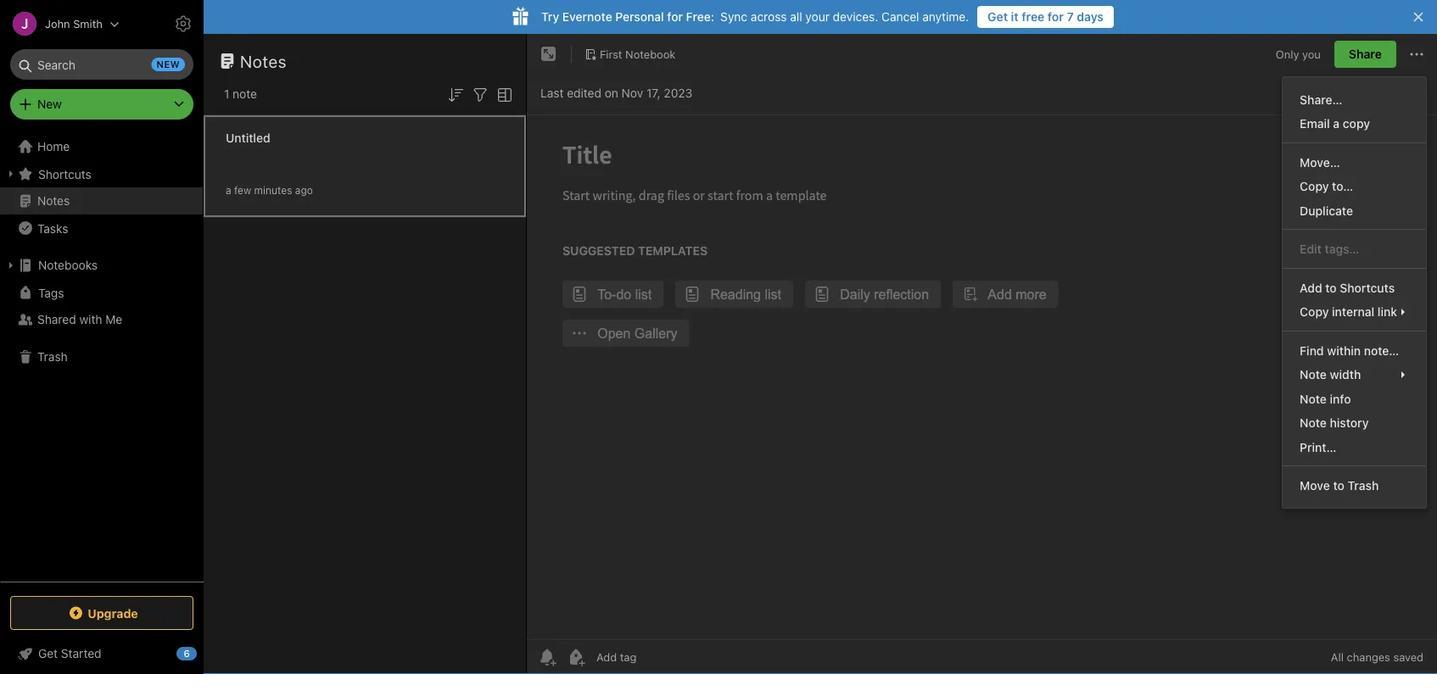 Task type: describe. For each thing, give the bounding box(es) containing it.
More actions field
[[1407, 41, 1427, 68]]

note history link
[[1283, 411, 1426, 435]]

notebook
[[625, 48, 676, 60]]

edit
[[1300, 242, 1322, 256]]

add to shortcuts link
[[1283, 276, 1426, 300]]

Note width field
[[1283, 363, 1426, 387]]

copy for copy internal link
[[1300, 305, 1329, 319]]

history
[[1330, 416, 1369, 430]]

to for add
[[1326, 281, 1337, 295]]

note for note width
[[1300, 368, 1327, 382]]

17,
[[647, 86, 661, 100]]

note
[[233, 87, 257, 101]]

note for note history
[[1300, 416, 1327, 430]]

few
[[234, 185, 251, 196]]

new
[[157, 59, 180, 70]]

add a reminder image
[[537, 647, 558, 668]]

move… link
[[1283, 150, 1426, 174]]

note window element
[[527, 34, 1437, 675]]

move
[[1300, 479, 1330, 493]]

1
[[224, 87, 229, 101]]

move…
[[1300, 155, 1340, 169]]

get started
[[38, 647, 101, 661]]

copy
[[1343, 117, 1370, 131]]

tags…
[[1325, 242, 1360, 256]]

home link
[[0, 133, 204, 160]]

edit tags… link
[[1283, 237, 1426, 261]]

get for get started
[[38, 647, 58, 661]]

dropdown list menu
[[1283, 87, 1426, 498]]

add to shortcuts
[[1300, 281, 1395, 295]]

Add tag field
[[595, 650, 722, 665]]

to for move
[[1333, 479, 1345, 493]]

Note Editor text field
[[527, 115, 1437, 640]]

first notebook
[[600, 48, 676, 60]]

tasks button
[[0, 215, 203, 242]]

shared with me
[[37, 313, 122, 327]]

duplicate
[[1300, 204, 1353, 218]]

evernote
[[562, 10, 612, 24]]

share… link
[[1283, 87, 1426, 112]]

email a copy link
[[1283, 112, 1426, 136]]

find within note… link
[[1283, 339, 1426, 363]]

nov
[[622, 86, 643, 100]]

all
[[790, 10, 802, 24]]

you
[[1303, 48, 1321, 60]]

Sort options field
[[445, 83, 466, 105]]

for for free:
[[667, 10, 683, 24]]

2023
[[664, 86, 693, 100]]

to…
[[1332, 179, 1354, 193]]

7
[[1067, 10, 1074, 24]]

started
[[61, 647, 101, 661]]

days
[[1077, 10, 1104, 24]]

Account field
[[0, 7, 120, 41]]

try
[[541, 10, 559, 24]]

copy to…
[[1300, 179, 1354, 193]]

all
[[1331, 651, 1344, 664]]

notebooks
[[38, 258, 98, 272]]

note width link
[[1283, 363, 1426, 387]]

Help and Learning task checklist field
[[0, 641, 204, 668]]

copy internal link link
[[1283, 300, 1426, 324]]

new button
[[10, 89, 193, 120]]

a few minutes ago
[[226, 185, 313, 196]]

tags button
[[0, 279, 203, 306]]

trash inside dropdown list menu
[[1348, 479, 1379, 493]]

tags
[[38, 286, 64, 300]]

email
[[1300, 117, 1330, 131]]

upgrade button
[[10, 597, 193, 630]]

copy for copy to…
[[1300, 179, 1329, 193]]

note for note info
[[1300, 392, 1327, 406]]

info
[[1330, 392, 1351, 406]]

all changes saved
[[1331, 651, 1424, 664]]

email a copy
[[1300, 117, 1370, 131]]

1 horizontal spatial notes
[[240, 51, 287, 71]]

personal
[[616, 10, 664, 24]]

ago
[[295, 185, 313, 196]]

add
[[1300, 281, 1323, 295]]

smith
[[73, 17, 103, 30]]

share…
[[1300, 92, 1343, 106]]

with
[[79, 313, 102, 327]]

share button
[[1335, 41, 1397, 68]]

notes link
[[0, 188, 203, 215]]



Task type: locate. For each thing, give the bounding box(es) containing it.
1 vertical spatial to
[[1333, 479, 1345, 493]]

trash down shared
[[37, 350, 68, 364]]

tree containing home
[[0, 133, 204, 581]]

1 note
[[224, 87, 257, 101]]

0 vertical spatial copy
[[1300, 179, 1329, 193]]

for
[[667, 10, 683, 24], [1048, 10, 1064, 24]]

untitled
[[226, 131, 270, 145]]

to inside move to trash link
[[1333, 479, 1345, 493]]

1 horizontal spatial for
[[1048, 10, 1064, 24]]

width
[[1330, 368, 1361, 382]]

note…
[[1364, 344, 1399, 358]]

0 horizontal spatial notes
[[37, 194, 70, 208]]

0 horizontal spatial a
[[226, 185, 231, 196]]

tree
[[0, 133, 204, 581]]

last
[[541, 86, 564, 100]]

3 note from the top
[[1300, 416, 1327, 430]]

for left free:
[[667, 10, 683, 24]]

2 for from the left
[[1048, 10, 1064, 24]]

minutes
[[254, 185, 292, 196]]

to right add
[[1326, 281, 1337, 295]]

copy inside field
[[1300, 305, 1329, 319]]

to
[[1326, 281, 1337, 295], [1333, 479, 1345, 493]]

first notebook button
[[579, 42, 682, 66]]

notebooks link
[[0, 252, 203, 279]]

note left info
[[1300, 392, 1327, 406]]

last edited on nov 17, 2023
[[541, 86, 693, 100]]

shortcuts
[[38, 167, 91, 181], [1340, 281, 1395, 295]]

new
[[37, 97, 62, 111]]

duplicate link
[[1283, 199, 1426, 223]]

get for get it free for 7 days
[[988, 10, 1008, 24]]

on
[[605, 86, 618, 100]]

tasks
[[37, 221, 68, 235]]

only you
[[1276, 48, 1321, 60]]

0 horizontal spatial shortcuts
[[38, 167, 91, 181]]

note width
[[1300, 368, 1361, 382]]

Search text field
[[22, 49, 182, 80]]

find within note…
[[1300, 344, 1399, 358]]

add tag image
[[566, 647, 586, 668]]

0 vertical spatial trash
[[37, 350, 68, 364]]

copy to… link
[[1283, 174, 1426, 199]]

notes
[[240, 51, 287, 71], [37, 194, 70, 208]]

first
[[600, 48, 622, 60]]

1 horizontal spatial get
[[988, 10, 1008, 24]]

to inside add to shortcuts link
[[1326, 281, 1337, 295]]

new search field
[[22, 49, 185, 80]]

it
[[1011, 10, 1019, 24]]

upgrade
[[88, 607, 138, 621]]

0 horizontal spatial trash
[[37, 350, 68, 364]]

0 vertical spatial get
[[988, 10, 1008, 24]]

more actions image
[[1407, 44, 1427, 64]]

1 vertical spatial note
[[1300, 392, 1327, 406]]

2 vertical spatial note
[[1300, 416, 1327, 430]]

john
[[45, 17, 70, 30]]

1 vertical spatial a
[[226, 185, 231, 196]]

sync
[[721, 10, 748, 24]]

expand notebooks image
[[4, 259, 18, 272]]

1 copy from the top
[[1300, 179, 1329, 193]]

for inside "button"
[[1048, 10, 1064, 24]]

your
[[806, 10, 830, 24]]

a left few
[[226, 185, 231, 196]]

note up print…
[[1300, 416, 1327, 430]]

1 vertical spatial copy
[[1300, 305, 1329, 319]]

me
[[105, 313, 122, 327]]

shared with me link
[[0, 306, 203, 333]]

free
[[1022, 10, 1045, 24]]

shortcuts inside dropdown list menu
[[1340, 281, 1395, 295]]

devices.
[[833, 10, 879, 24]]

note history
[[1300, 416, 1369, 430]]

note info
[[1300, 392, 1351, 406]]

1 horizontal spatial a
[[1333, 117, 1340, 131]]

Add filters field
[[470, 83, 490, 105]]

edit tags…
[[1300, 242, 1360, 256]]

for left 7
[[1048, 10, 1064, 24]]

0 vertical spatial notes
[[240, 51, 287, 71]]

shared
[[37, 313, 76, 327]]

edited
[[567, 86, 602, 100]]

for for 7
[[1048, 10, 1064, 24]]

get left "it"
[[988, 10, 1008, 24]]

try evernote personal for free: sync across all your devices. cancel anytime.
[[541, 10, 969, 24]]

trash link
[[0, 344, 203, 371]]

0 horizontal spatial get
[[38, 647, 58, 661]]

2 note from the top
[[1300, 392, 1327, 406]]

1 vertical spatial notes
[[37, 194, 70, 208]]

get inside help and learning task checklist field
[[38, 647, 58, 661]]

move to trash
[[1300, 479, 1379, 493]]

1 vertical spatial get
[[38, 647, 58, 661]]

copy down the move…
[[1300, 179, 1329, 193]]

click to collapse image
[[197, 643, 210, 664]]

0 vertical spatial shortcuts
[[38, 167, 91, 181]]

find
[[1300, 344, 1324, 358]]

copy internal link
[[1300, 305, 1398, 319]]

john smith
[[45, 17, 103, 30]]

copy down add
[[1300, 305, 1329, 319]]

internal
[[1332, 305, 1375, 319]]

only
[[1276, 48, 1300, 60]]

View options field
[[490, 83, 515, 105]]

1 note from the top
[[1300, 368, 1327, 382]]

anytime.
[[923, 10, 969, 24]]

get inside "button"
[[988, 10, 1008, 24]]

link
[[1378, 305, 1398, 319]]

print…
[[1300, 440, 1337, 454]]

home
[[37, 140, 70, 154]]

1 horizontal spatial trash
[[1348, 479, 1379, 493]]

notes up note
[[240, 51, 287, 71]]

a left copy
[[1333, 117, 1340, 131]]

6
[[184, 649, 190, 660]]

expand note image
[[539, 44, 559, 64]]

add filters image
[[470, 85, 490, 105]]

note info link
[[1283, 387, 1426, 411]]

across
[[751, 10, 787, 24]]

tooltip
[[410, 45, 502, 78]]

shortcuts down home
[[38, 167, 91, 181]]

free:
[[686, 10, 715, 24]]

print… link
[[1283, 435, 1426, 459]]

note down the find
[[1300, 368, 1327, 382]]

1 horizontal spatial shortcuts
[[1340, 281, 1395, 295]]

get it free for 7 days
[[988, 10, 1104, 24]]

Copy internal link field
[[1283, 300, 1426, 324]]

0 vertical spatial a
[[1333, 117, 1340, 131]]

a inside dropdown list menu
[[1333, 117, 1340, 131]]

0 vertical spatial note
[[1300, 368, 1327, 382]]

shortcuts up "copy internal link" field
[[1340, 281, 1395, 295]]

trash down print… link
[[1348, 479, 1379, 493]]

note inside field
[[1300, 368, 1327, 382]]

0 horizontal spatial for
[[667, 10, 683, 24]]

2 copy from the top
[[1300, 305, 1329, 319]]

share
[[1349, 47, 1382, 61]]

shortcuts button
[[0, 160, 203, 188]]

notes inside tree
[[37, 194, 70, 208]]

1 vertical spatial shortcuts
[[1340, 281, 1395, 295]]

settings image
[[173, 14, 193, 34]]

0 vertical spatial to
[[1326, 281, 1337, 295]]

cancel
[[882, 10, 919, 24]]

get left started
[[38, 647, 58, 661]]

shortcuts inside "button"
[[38, 167, 91, 181]]

notes up tasks at the top of page
[[37, 194, 70, 208]]

1 vertical spatial trash
[[1348, 479, 1379, 493]]

move to trash link
[[1283, 474, 1426, 498]]

1 for from the left
[[667, 10, 683, 24]]

to right move
[[1333, 479, 1345, 493]]

get
[[988, 10, 1008, 24], [38, 647, 58, 661]]



Task type: vqa. For each thing, say whether or not it's contained in the screenshot.
'tab'
no



